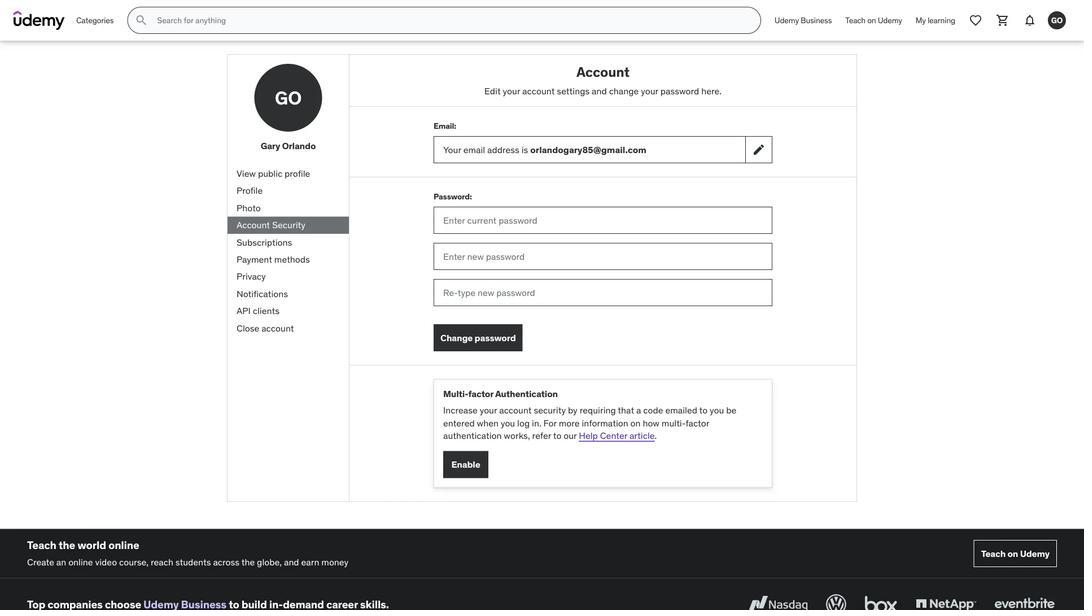 Task type: describe. For each thing, give the bounding box(es) containing it.
enable button
[[444, 451, 489, 478]]

works,
[[504, 430, 530, 441]]

notifications link
[[228, 285, 349, 303]]

1 vertical spatial the
[[242, 557, 255, 568]]

refer
[[533, 430, 552, 441]]

0 horizontal spatial online
[[68, 557, 93, 568]]

payment
[[237, 254, 272, 265]]

earn
[[301, 557, 320, 568]]

1 horizontal spatial teach
[[846, 15, 866, 25]]

orlandogary85@gmail.com
[[531, 144, 647, 155]]

account inside view public profile profile photo account security subscriptions payment methods privacy notifications api clients close account
[[262, 322, 294, 334]]

your email address is orlandogary85@gmail.com
[[444, 144, 647, 155]]

privacy
[[237, 271, 266, 282]]

multi-
[[444, 388, 469, 400]]

gary orlando
[[261, 140, 316, 152]]

across
[[213, 557, 240, 568]]

shopping cart with 0 items image
[[997, 14, 1010, 27]]

0 horizontal spatial teach on udemy link
[[839, 7, 910, 34]]

close
[[237, 322, 260, 334]]

authentication
[[444, 430, 502, 441]]

your
[[444, 144, 462, 155]]

categories
[[76, 15, 114, 25]]

help center article link
[[579, 430, 655, 441]]

Password: password field
[[434, 207, 773, 234]]

profile link
[[228, 182, 349, 199]]

view
[[237, 168, 256, 179]]

udemy image
[[14, 11, 65, 30]]

udemy inside 'link'
[[775, 15, 800, 25]]

email:
[[434, 121, 457, 131]]

is
[[522, 144, 529, 155]]

password inside account edit your account settings and change your password here.
[[661, 85, 700, 97]]

help
[[579, 430, 598, 441]]

on for teach on udemy link to the left
[[868, 15, 877, 25]]

article
[[630, 430, 655, 441]]

api
[[237, 305, 251, 317]]

entered
[[444, 417, 475, 429]]

account inside account edit your account settings and change your password here.
[[577, 63, 630, 80]]

0 vertical spatial teach on udemy
[[846, 15, 903, 25]]

notifications
[[237, 288, 288, 299]]

password inside change password "button"
[[475, 332, 516, 344]]

be
[[727, 405, 737, 416]]

create
[[27, 557, 54, 568]]

gary
[[261, 140, 280, 152]]

authentication
[[496, 388, 558, 400]]

Search for anything text field
[[155, 11, 747, 30]]

profile
[[237, 185, 263, 196]]

account inside view public profile profile photo account security subscriptions payment methods privacy notifications api clients close account
[[237, 219, 270, 231]]

Re-type new password password field
[[434, 279, 773, 306]]

money
[[322, 557, 349, 568]]

an
[[56, 557, 66, 568]]

when
[[477, 417, 499, 429]]

factor inside increase your account security by requiring that a code emailed to you be entered when you log in. for more information on how multi-factor authentication works, refer to our
[[686, 417, 710, 429]]

edit
[[485, 85, 501, 97]]

video
[[95, 557, 117, 568]]

how
[[643, 417, 660, 429]]

close account link
[[228, 320, 349, 337]]

go link
[[1044, 7, 1071, 34]]

for
[[544, 417, 557, 429]]

account security link
[[228, 217, 349, 234]]

edit email image
[[753, 143, 766, 157]]

security
[[272, 219, 306, 231]]

on for teach on udemy link to the bottom
[[1008, 548, 1019, 559]]

udemy for teach on udemy link to the bottom
[[1021, 548, 1050, 559]]

1 horizontal spatial your
[[503, 85, 521, 97]]

change
[[609, 85, 639, 97]]

multi-
[[662, 417, 686, 429]]

information
[[582, 417, 629, 429]]

more
[[559, 417, 580, 429]]

2 horizontal spatial teach
[[982, 548, 1006, 559]]

subscriptions link
[[228, 234, 349, 251]]

change password
[[441, 332, 516, 344]]

address
[[488, 144, 520, 155]]

.
[[655, 430, 657, 441]]

enable
[[452, 459, 481, 470]]

categories button
[[70, 7, 121, 34]]

increase
[[444, 405, 478, 416]]

methods
[[275, 254, 310, 265]]

view public profile profile photo account security subscriptions payment methods privacy notifications api clients close account
[[237, 168, 310, 334]]



Task type: locate. For each thing, give the bounding box(es) containing it.
1 horizontal spatial you
[[710, 405, 725, 416]]

teach the world online create an online video course, reach students across the globe, and earn money
[[27, 538, 349, 568]]

1 vertical spatial on
[[631, 417, 641, 429]]

0 vertical spatial on
[[868, 15, 877, 25]]

account
[[577, 63, 630, 80], [237, 219, 270, 231]]

0 vertical spatial account
[[523, 85, 555, 97]]

1 vertical spatial online
[[68, 557, 93, 568]]

email
[[464, 144, 485, 155]]

0 vertical spatial and
[[592, 85, 607, 97]]

0 horizontal spatial account
[[237, 219, 270, 231]]

account edit your account settings and change your password here.
[[485, 63, 722, 97]]

change
[[441, 332, 473, 344]]

0 vertical spatial the
[[59, 538, 75, 552]]

submit search image
[[135, 14, 148, 27]]

0 vertical spatial online
[[108, 538, 139, 552]]

account up change
[[577, 63, 630, 80]]

online right an
[[68, 557, 93, 568]]

password:
[[434, 191, 472, 202]]

0 vertical spatial account
[[577, 63, 630, 80]]

box image
[[863, 592, 901, 610]]

0 vertical spatial you
[[710, 405, 725, 416]]

reach
[[151, 557, 173, 568]]

business
[[801, 15, 832, 25]]

your
[[503, 85, 521, 97], [641, 85, 659, 97], [480, 405, 497, 416]]

0 horizontal spatial to
[[554, 430, 562, 441]]

you
[[710, 405, 725, 416], [501, 417, 515, 429]]

api clients link
[[228, 303, 349, 320]]

password right change
[[475, 332, 516, 344]]

2 horizontal spatial on
[[1008, 548, 1019, 559]]

0 horizontal spatial on
[[631, 417, 641, 429]]

teach on udemy
[[846, 15, 903, 25], [982, 548, 1050, 559]]

factor up increase
[[469, 388, 494, 400]]

1 vertical spatial to
[[554, 430, 562, 441]]

world
[[78, 538, 106, 552]]

my
[[916, 15, 927, 25]]

your right edit
[[503, 85, 521, 97]]

privacy link
[[228, 268, 349, 285]]

the
[[59, 538, 75, 552], [242, 557, 255, 568]]

0 vertical spatial to
[[700, 405, 708, 416]]

0 horizontal spatial you
[[501, 417, 515, 429]]

in.
[[532, 417, 542, 429]]

account up log
[[500, 405, 532, 416]]

password
[[661, 85, 700, 97], [475, 332, 516, 344]]

wishlist image
[[970, 14, 983, 27]]

to left our
[[554, 430, 562, 441]]

emailed
[[666, 405, 698, 416]]

change password button
[[434, 324, 523, 352]]

and
[[592, 85, 607, 97], [284, 557, 299, 568]]

our
[[564, 430, 577, 441]]

teach on udemy up 'eventbrite' image
[[982, 548, 1050, 559]]

udemy left business
[[775, 15, 800, 25]]

udemy up 'eventbrite' image
[[1021, 548, 1050, 559]]

1 vertical spatial password
[[475, 332, 516, 344]]

center
[[600, 430, 628, 441]]

0 horizontal spatial udemy
[[775, 15, 800, 25]]

public
[[258, 168, 283, 179]]

photo link
[[228, 199, 349, 217]]

on up 'eventbrite' image
[[1008, 548, 1019, 559]]

udemy
[[775, 15, 800, 25], [878, 15, 903, 25], [1021, 548, 1050, 559]]

factor down emailed
[[686, 417, 710, 429]]

0 horizontal spatial factor
[[469, 388, 494, 400]]

your right change
[[641, 85, 659, 97]]

0 horizontal spatial your
[[480, 405, 497, 416]]

here.
[[702, 85, 722, 97]]

to right emailed
[[700, 405, 708, 416]]

1 horizontal spatial teach on udemy
[[982, 548, 1050, 559]]

photo
[[237, 202, 261, 214]]

go right notifications image
[[1052, 15, 1064, 25]]

on left my
[[868, 15, 877, 25]]

your up the 'when'
[[480, 405, 497, 416]]

profile
[[285, 168, 310, 179]]

multi-factor authentication
[[444, 388, 558, 400]]

teach on udemy link up 'eventbrite' image
[[975, 540, 1058, 567]]

notifications image
[[1024, 14, 1037, 27]]

subscriptions
[[237, 236, 292, 248]]

account inside account edit your account settings and change your password here.
[[523, 85, 555, 97]]

settings
[[557, 85, 590, 97]]

view public profile link
[[228, 165, 349, 182]]

on down a
[[631, 417, 641, 429]]

1 vertical spatial and
[[284, 557, 299, 568]]

your inside increase your account security by requiring that a code emailed to you be entered when you log in. for more information on how multi-factor authentication works, refer to our
[[480, 405, 497, 416]]

on
[[868, 15, 877, 25], [631, 417, 641, 429], [1008, 548, 1019, 559]]

the up an
[[59, 538, 75, 552]]

1 horizontal spatial to
[[700, 405, 708, 416]]

my learning link
[[910, 7, 963, 34]]

account
[[523, 85, 555, 97], [262, 322, 294, 334], [500, 405, 532, 416]]

that
[[618, 405, 635, 416]]

Enter new password password field
[[434, 243, 773, 270]]

you up works,
[[501, 417, 515, 429]]

students
[[176, 557, 211, 568]]

udemy left my
[[878, 15, 903, 25]]

0 horizontal spatial and
[[284, 557, 299, 568]]

0 vertical spatial teach on udemy link
[[839, 7, 910, 34]]

password left here.
[[661, 85, 700, 97]]

go
[[1052, 15, 1064, 25], [275, 86, 302, 109]]

1 horizontal spatial go
[[1052, 15, 1064, 25]]

udemy for teach on udemy link to the left
[[878, 15, 903, 25]]

1 vertical spatial factor
[[686, 417, 710, 429]]

2 vertical spatial account
[[500, 405, 532, 416]]

security
[[534, 405, 566, 416]]

by
[[568, 405, 578, 416]]

account down api clients link
[[262, 322, 294, 334]]

0 horizontal spatial the
[[59, 538, 75, 552]]

payment methods link
[[228, 251, 349, 268]]

my learning
[[916, 15, 956, 25]]

go up gary orlando
[[275, 86, 302, 109]]

1 vertical spatial account
[[237, 219, 270, 231]]

1 horizontal spatial udemy
[[878, 15, 903, 25]]

0 horizontal spatial teach on udemy
[[846, 15, 903, 25]]

online up 'course,'
[[108, 538, 139, 552]]

volkswagen image
[[824, 592, 849, 610]]

1 horizontal spatial on
[[868, 15, 877, 25]]

teach on udemy left my
[[846, 15, 903, 25]]

0 vertical spatial password
[[661, 85, 700, 97]]

account inside increase your account security by requiring that a code emailed to you be entered when you log in. for more information on how multi-factor authentication works, refer to our
[[500, 405, 532, 416]]

teach inside teach the world online create an online video course, reach students across the globe, and earn money
[[27, 538, 56, 552]]

and inside account edit your account settings and change your password here.
[[592, 85, 607, 97]]

online
[[108, 538, 139, 552], [68, 557, 93, 568]]

0 vertical spatial go
[[1052, 15, 1064, 25]]

orlando
[[282, 140, 316, 152]]

udemy business
[[775, 15, 832, 25]]

netapp image
[[914, 592, 979, 610]]

1 horizontal spatial and
[[592, 85, 607, 97]]

course,
[[119, 557, 149, 568]]

1 horizontal spatial the
[[242, 557, 255, 568]]

go inside 'go' link
[[1052, 15, 1064, 25]]

account down the photo
[[237, 219, 270, 231]]

factor
[[469, 388, 494, 400], [686, 417, 710, 429]]

1 horizontal spatial password
[[661, 85, 700, 97]]

on inside increase your account security by requiring that a code emailed to you be entered when you log in. for more information on how multi-factor authentication works, refer to our
[[631, 417, 641, 429]]

1 horizontal spatial online
[[108, 538, 139, 552]]

1 horizontal spatial teach on udemy link
[[975, 540, 1058, 567]]

clients
[[253, 305, 280, 317]]

0 horizontal spatial password
[[475, 332, 516, 344]]

log
[[518, 417, 530, 429]]

1 vertical spatial account
[[262, 322, 294, 334]]

1 horizontal spatial factor
[[686, 417, 710, 429]]

0 vertical spatial factor
[[469, 388, 494, 400]]

the left globe,
[[242, 557, 255, 568]]

account left settings
[[523, 85, 555, 97]]

1 vertical spatial teach on udemy
[[982, 548, 1050, 559]]

eventbrite image
[[993, 592, 1058, 610]]

teach on udemy link left my
[[839, 7, 910, 34]]

code
[[644, 405, 664, 416]]

a
[[637, 405, 642, 416]]

globe,
[[257, 557, 282, 568]]

and inside teach the world online create an online video course, reach students across the globe, and earn money
[[284, 557, 299, 568]]

udemy business link
[[768, 7, 839, 34]]

1 vertical spatial go
[[275, 86, 302, 109]]

learning
[[928, 15, 956, 25]]

you left be
[[710, 405, 725, 416]]

2 horizontal spatial your
[[641, 85, 659, 97]]

1 vertical spatial you
[[501, 417, 515, 429]]

2 vertical spatial on
[[1008, 548, 1019, 559]]

help center article .
[[579, 430, 657, 441]]

2 horizontal spatial udemy
[[1021, 548, 1050, 559]]

and left earn
[[284, 557, 299, 568]]

1 vertical spatial teach on udemy link
[[975, 540, 1058, 567]]

requiring
[[580, 405, 616, 416]]

nasdaq image
[[746, 592, 811, 610]]

increase your account security by requiring that a code emailed to you be entered when you log in. for more information on how multi-factor authentication works, refer to our
[[444, 405, 737, 441]]

1 horizontal spatial account
[[577, 63, 630, 80]]

and left change
[[592, 85, 607, 97]]

0 horizontal spatial teach
[[27, 538, 56, 552]]

0 horizontal spatial go
[[275, 86, 302, 109]]



Task type: vqa. For each thing, say whether or not it's contained in the screenshot.
have inside I can barely hear the instructor. This is with all volume controls at MAX. No, I do not have any hearing deficiencies.
no



